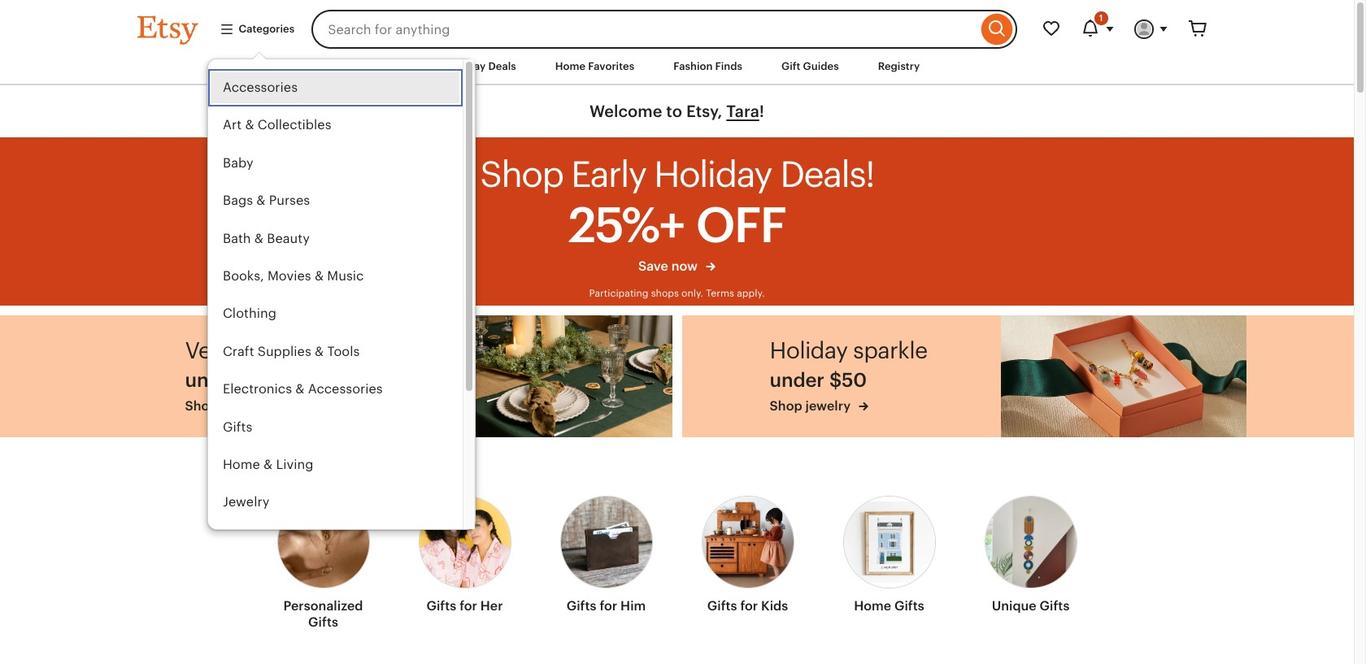 Task type: vqa. For each thing, say whether or not it's contained in the screenshot.
Add corresponding to 20.00
no



Task type: locate. For each thing, give the bounding box(es) containing it.
accessories down tools
[[308, 382, 383, 397]]

1 horizontal spatial under $50
[[770, 369, 867, 391]]

tara
[[727, 103, 760, 121]]

0 vertical spatial home
[[556, 60, 586, 72]]

& left party
[[262, 533, 271, 548]]

0 horizontal spatial decor
[[221, 399, 258, 414]]

finds
[[716, 60, 743, 72]]

unique gifts
[[992, 599, 1070, 614]]

under $50 inside very merry decor under $50 shop decor
[[185, 369, 282, 391]]

0 vertical spatial supplies
[[257, 344, 311, 359]]

accessories
[[223, 80, 297, 95], [308, 382, 383, 397]]

now
[[672, 258, 698, 274]]

jewelry
[[806, 399, 851, 414]]

2 for from the left
[[600, 599, 618, 614]]

supplies
[[257, 344, 311, 359], [309, 533, 363, 548]]

craft supplies & tools
[[223, 344, 359, 359]]

!
[[760, 103, 765, 121]]

very merry decor under $50 shop decor
[[185, 338, 364, 414]]

& inside 'link'
[[262, 533, 271, 548]]

under $50 inside the holiday sparkle under $50 shop jewelry
[[770, 369, 867, 391]]

1 for from the left
[[460, 599, 478, 614]]

0 horizontal spatial home
[[223, 457, 260, 473]]

home favorites
[[556, 60, 635, 72]]

& right art
[[245, 118, 254, 133]]

clothing
[[223, 306, 276, 322]]

home & living
[[223, 457, 313, 473]]

gifts
[[223, 420, 252, 435], [427, 599, 457, 614], [567, 599, 597, 614], [708, 599, 738, 614], [895, 599, 925, 614], [1040, 599, 1070, 614], [308, 615, 338, 631]]

2 horizontal spatial for
[[741, 599, 758, 614]]

for inside 'link'
[[600, 599, 618, 614]]

registry link
[[866, 52, 933, 82]]

25%+ off
[[568, 197, 786, 253]]

shop decor link
[[185, 398, 364, 416]]

terms apply.
[[706, 288, 765, 300]]

1 horizontal spatial decor
[[303, 338, 364, 364]]

1 under $50 from the left
[[185, 369, 282, 391]]

personalized gifts
[[284, 599, 363, 631]]

for
[[460, 599, 478, 614], [600, 599, 618, 614], [741, 599, 758, 614]]

gifts inside 'link'
[[567, 599, 597, 614]]

1 vertical spatial decor
[[221, 399, 258, 414]]

1 vertical spatial home
[[223, 457, 260, 473]]

0 horizontal spatial for
[[460, 599, 478, 614]]

& left music
[[314, 269, 324, 284]]

home & living link
[[208, 447, 463, 484]]

fashion finds link
[[662, 52, 755, 82]]

decor down the electronics
[[221, 399, 258, 414]]

art
[[223, 118, 241, 133]]

under $50 down craft
[[185, 369, 282, 391]]

save
[[639, 258, 669, 274]]

personalized gifts link
[[277, 487, 370, 638]]

gifts for her
[[427, 599, 503, 614]]

for left kids
[[741, 599, 758, 614]]

2 vertical spatial home
[[854, 599, 892, 614]]

2 under $50 from the left
[[770, 369, 867, 391]]

bags & purses link
[[208, 182, 463, 220]]

Search for anything text field
[[312, 10, 978, 49]]

0 horizontal spatial accessories
[[223, 80, 297, 95]]

home for home favorites
[[556, 60, 586, 72]]

home gifts link
[[843, 487, 936, 622]]

&
[[245, 118, 254, 133], [256, 193, 265, 209], [254, 231, 263, 246], [314, 269, 324, 284], [315, 344, 324, 359], [295, 382, 304, 397], [263, 457, 272, 473], [262, 533, 271, 548]]

decor down clothing link
[[303, 338, 364, 364]]

paper
[[223, 533, 258, 548]]

registry
[[878, 60, 920, 72]]

0 horizontal spatial shop
[[185, 399, 218, 414]]

& right bags
[[256, 193, 265, 209]]

her
[[481, 599, 503, 614]]

2 horizontal spatial home
[[854, 599, 892, 614]]

menu bar
[[108, 49, 1247, 86]]

books,
[[223, 269, 264, 284]]

gifts inside personalized gifts
[[308, 615, 338, 631]]

jewelry
[[223, 495, 269, 510]]

& for purses
[[256, 193, 265, 209]]

bath & beauty
[[223, 231, 309, 246]]

shop
[[480, 154, 563, 195], [185, 399, 218, 414], [770, 399, 803, 414]]

for for him
[[600, 599, 618, 614]]

home inside "menu"
[[223, 457, 260, 473]]

2 horizontal spatial shop
[[770, 399, 803, 414]]

books, movies & music link
[[208, 258, 463, 296]]

1 horizontal spatial shop
[[480, 154, 563, 195]]

for for kids
[[741, 599, 758, 614]]

& for living
[[263, 457, 272, 473]]

accessories inside electronics & accessories link
[[308, 382, 383, 397]]

0 vertical spatial accessories
[[223, 80, 297, 95]]

& for collectibles
[[245, 118, 254, 133]]

1 horizontal spatial home
[[556, 60, 586, 72]]

craft supplies & tools link
[[208, 333, 463, 371]]

3 for from the left
[[741, 599, 758, 614]]

& right bath
[[254, 231, 263, 246]]

holiday sparkle under $50 shop jewelry
[[770, 338, 928, 414]]

menu bar containing home favorites
[[108, 49, 1247, 86]]

for left him
[[600, 599, 618, 614]]

decor
[[303, 338, 364, 364], [221, 399, 258, 414]]

& left living
[[263, 457, 272, 473]]

None search field
[[312, 10, 1017, 49]]

baby
[[223, 155, 253, 171]]

& inside "link"
[[314, 269, 324, 284]]

1 horizontal spatial accessories
[[308, 382, 383, 397]]

personalized
[[284, 599, 363, 614]]

supplies down jewelry link
[[309, 533, 363, 548]]

guides
[[804, 60, 839, 72]]

holiday
[[770, 338, 848, 364]]

menu
[[207, 59, 476, 560]]

supplies up the electronics & accessories
[[257, 344, 311, 359]]

for for her
[[460, 599, 478, 614]]

fashion
[[674, 60, 713, 72]]

art & collectibles link
[[208, 107, 463, 145]]

shop inside very merry decor under $50 shop decor
[[185, 399, 218, 414]]

home
[[556, 60, 586, 72], [223, 457, 260, 473], [854, 599, 892, 614]]

for left her
[[460, 599, 478, 614]]

under $50 up jewelry
[[770, 369, 867, 391]]

1 vertical spatial accessories
[[308, 382, 383, 397]]

participating
[[589, 288, 649, 300]]

under $50
[[185, 369, 282, 391], [770, 369, 867, 391]]

accessories up art & collectibles
[[223, 80, 297, 95]]

0 vertical spatial decor
[[303, 338, 364, 364]]

welcome
[[590, 103, 663, 121]]

menu containing accessories
[[207, 59, 476, 560]]

0 horizontal spatial under $50
[[185, 369, 282, 391]]

& up the shop decor link at bottom left
[[295, 382, 304, 397]]

1 vertical spatial supplies
[[309, 533, 363, 548]]

banner
[[108, 0, 1247, 560]]

1 horizontal spatial for
[[600, 599, 618, 614]]



Task type: describe. For each thing, give the bounding box(es) containing it.
gifts link
[[208, 409, 463, 447]]

books, movies & music
[[223, 269, 364, 284]]

paper & party supplies
[[223, 533, 363, 548]]

shops
[[651, 288, 679, 300]]

unique gifts link
[[985, 487, 1078, 622]]

home gifts
[[854, 599, 925, 614]]

& for beauty
[[254, 231, 263, 246]]

home for home & living
[[223, 457, 260, 473]]

& for party
[[262, 533, 271, 548]]

categories
[[239, 23, 295, 35]]

gifts for him
[[567, 599, 646, 614]]

jewelry link
[[208, 484, 463, 522]]

clothing link
[[208, 296, 463, 333]]

& left tools
[[315, 344, 324, 359]]

gifts for him link
[[560, 487, 653, 622]]

paper & party supplies link
[[208, 522, 463, 560]]

only.
[[682, 288, 704, 300]]

purses
[[269, 193, 310, 209]]

tools
[[327, 344, 359, 359]]

gift guides link
[[770, 52, 852, 82]]

baby link
[[208, 145, 463, 182]]

accessories link
[[208, 69, 463, 107]]

& for accessories
[[295, 382, 304, 397]]

kids
[[762, 599, 789, 614]]

banner containing accessories
[[108, 0, 1247, 560]]

unique
[[992, 599, 1037, 614]]

fashion finds
[[674, 60, 743, 72]]

sparkle
[[854, 338, 928, 364]]

collectibles
[[257, 118, 331, 133]]

accessories inside accessories link
[[223, 80, 297, 95]]

gifts inside "menu"
[[223, 420, 252, 435]]

tara link
[[727, 103, 760, 121]]

a festive christmas table setting featuring two green table runners shown with glassware, serveware, and a candle centerpiece. image
[[427, 316, 672, 438]]

bath
[[223, 231, 251, 246]]

bags & purses
[[223, 193, 310, 209]]

gift guides
[[782, 60, 839, 72]]

shop early holiday deals! 25%+ off save now
[[480, 154, 875, 274]]

art & collectibles
[[223, 118, 331, 133]]

beauty
[[267, 231, 309, 246]]

bags
[[223, 193, 253, 209]]

movies
[[267, 269, 311, 284]]

shop inside the holiday sparkle under $50 shop jewelry
[[770, 399, 803, 414]]

a colorful charm choker statement necklace featuring six beads on a dainty gold chain shown in an open gift box. image
[[1001, 316, 1247, 438]]

gifts for kids
[[708, 599, 789, 614]]

shop jewelry link
[[770, 398, 928, 416]]

very
[[185, 338, 231, 364]]

none search field inside banner
[[312, 10, 1017, 49]]

home for home gifts
[[854, 599, 892, 614]]

electronics & accessories
[[223, 382, 383, 397]]

to
[[667, 103, 683, 121]]

gifts for kids link
[[702, 487, 794, 622]]

gift
[[782, 60, 801, 72]]

etsy,
[[687, 103, 723, 121]]

party
[[274, 533, 306, 548]]

participating shops only. terms apply.
[[589, 288, 765, 300]]

gifts for her link
[[419, 487, 511, 622]]

music
[[327, 269, 364, 284]]

1 button
[[1071, 10, 1125, 49]]

welcome to etsy, tara !
[[590, 103, 765, 121]]

living
[[276, 457, 313, 473]]

shop inside the shop early holiday deals! 25%+ off save now
[[480, 154, 563, 195]]

holiday deals!
[[654, 154, 875, 195]]

favorites
[[588, 60, 635, 72]]

merry
[[236, 338, 298, 364]]

save now link
[[480, 258, 875, 285]]

early
[[571, 154, 646, 195]]

electronics
[[223, 382, 292, 397]]

electronics & accessories link
[[208, 371, 463, 409]]

1
[[1100, 13, 1104, 23]]

him
[[621, 599, 646, 614]]

categories button
[[207, 15, 307, 44]]

craft
[[223, 344, 254, 359]]

bath & beauty link
[[208, 220, 463, 258]]

home favorites link
[[543, 52, 647, 82]]

supplies inside 'link'
[[309, 533, 363, 548]]



